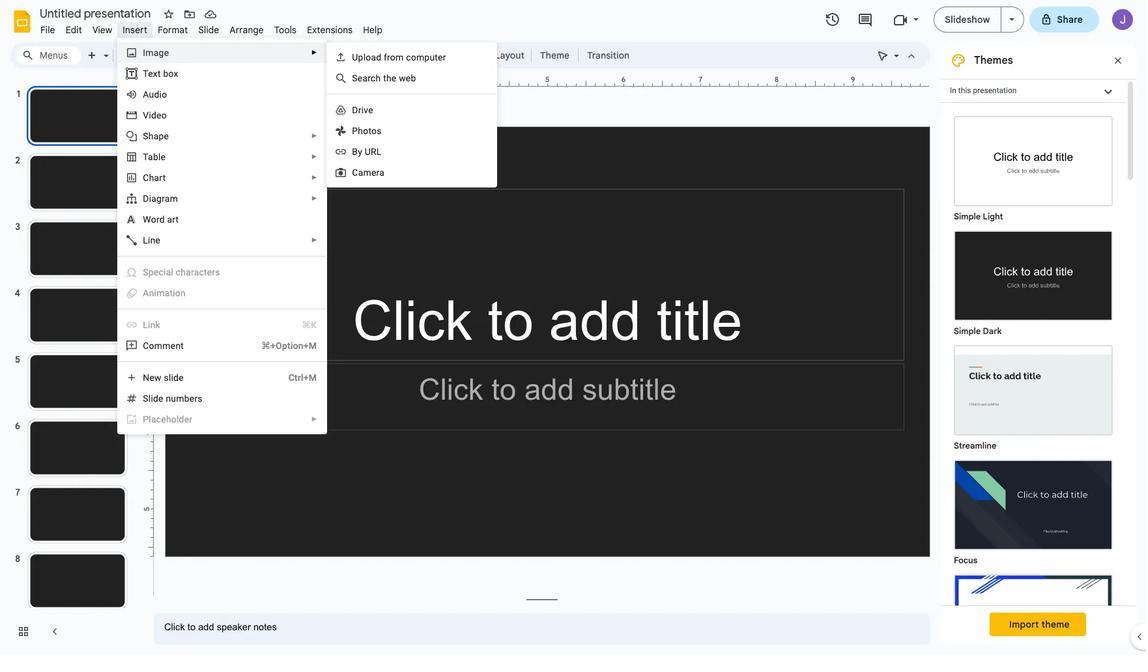 Task type: describe. For each thing, give the bounding box(es) containing it.
url
[[365, 147, 382, 157]]

audio u element
[[143, 89, 171, 100]]

slid e numbers
[[143, 394, 203, 404]]

link k element
[[143, 320, 164, 330]]

p for hotos
[[352, 126, 358, 136]]

line q element
[[143, 235, 164, 246]]

line
[[143, 235, 160, 246]]

slide
[[164, 373, 184, 383]]

Rename text field
[[35, 5, 158, 21]]

tools
[[274, 24, 297, 36]]

spe
[[143, 267, 159, 278]]

hape
[[148, 131, 169, 141]]

option group inside "themes" section
[[940, 103, 1126, 656]]

iagram
[[149, 194, 178, 204]]

box
[[163, 68, 178, 79]]

n ew slide
[[143, 373, 184, 383]]

image i element
[[143, 48, 173, 58]]

themes application
[[0, 0, 1146, 656]]

arrange menu item
[[224, 22, 269, 38]]

ctrl+m element
[[273, 372, 317, 385]]

⌘k
[[302, 320, 317, 330]]

⌘k element
[[286, 319, 317, 332]]

s for hape
[[143, 131, 148, 141]]

c h art
[[143, 173, 166, 183]]

streamline
[[954, 441, 997, 452]]

d for rive
[[352, 105, 358, 115]]

b
[[352, 147, 358, 157]]

comment m element
[[143, 341, 188, 351]]

menu containing u
[[327, 42, 497, 188]]

in this presentation
[[950, 86, 1017, 95]]

shift image
[[955, 576, 1112, 656]]

6 ► from the top
[[311, 237, 318, 244]]

navigation inside themes application
[[0, 74, 143, 656]]

focus
[[954, 555, 978, 566]]

ord
[[151, 214, 165, 225]]

new slide n element
[[143, 373, 188, 383]]

m
[[154, 341, 162, 351]]

art for c h art
[[154, 173, 166, 183]]

view
[[92, 24, 112, 36]]

n
[[143, 373, 150, 383]]

web
[[399, 73, 416, 83]]

d for iagram
[[143, 194, 149, 204]]

laceholder
[[149, 415, 192, 425]]

tools menu item
[[269, 22, 302, 38]]

help
[[363, 24, 383, 36]]

p hotos
[[352, 126, 382, 136]]

u
[[149, 89, 154, 100]]

in
[[950, 86, 957, 95]]

menu bar banner
[[0, 0, 1146, 656]]

theme button
[[534, 46, 576, 65]]

► for p laceholder
[[311, 416, 318, 423]]

► for le
[[311, 153, 318, 160]]

spe c ial characters
[[143, 267, 220, 278]]

animation a element
[[143, 288, 190, 299]]

ial
[[164, 267, 173, 278]]

a u dio
[[143, 89, 167, 100]]

table b element
[[143, 152, 170, 162]]

special characters c element
[[143, 267, 224, 278]]

amera
[[358, 168, 385, 178]]

lin
[[143, 320, 155, 330]]

background button
[[422, 46, 485, 65]]

search the web s element
[[352, 73, 420, 83]]

a for nimation
[[143, 288, 149, 299]]

word art w element
[[143, 214, 183, 225]]

layout
[[495, 50, 525, 61]]

t ext box
[[143, 68, 178, 79]]

b y url
[[352, 147, 382, 157]]

s for earch
[[352, 73, 358, 83]]

arrange
[[230, 24, 264, 36]]

► for s hape
[[311, 132, 318, 139]]

d iagram
[[143, 194, 178, 204]]

co m ment
[[143, 341, 184, 351]]

ctrl+m
[[289, 373, 317, 383]]

d rive
[[352, 105, 373, 115]]

b
[[153, 152, 158, 162]]

light
[[983, 211, 1003, 222]]

presentation options image
[[1009, 18, 1014, 21]]

menu item containing a
[[126, 287, 317, 300]]

k
[[155, 320, 160, 330]]

theme
[[540, 50, 570, 61]]

main toolbar
[[81, 46, 636, 65]]

ta b le
[[143, 152, 166, 162]]

t
[[143, 68, 148, 79]]

e
[[158, 394, 163, 404]]

transition
[[587, 50, 630, 61]]

theme
[[1042, 619, 1070, 631]]

ment
[[162, 341, 184, 351]]

from
[[384, 52, 404, 63]]

i
[[143, 48, 146, 58]]

ta
[[143, 152, 153, 162]]

mode and view toolbar
[[873, 42, 922, 68]]

rive
[[358, 105, 373, 115]]

layout button
[[491, 46, 529, 65]]

format menu item
[[153, 22, 193, 38]]

a nimation
[[143, 288, 186, 299]]

ew
[[150, 373, 162, 383]]

diagram d element
[[143, 194, 182, 204]]

view menu item
[[87, 22, 118, 38]]

import
[[1010, 619, 1039, 631]]

shape s element
[[143, 131, 173, 141]]

import theme
[[1010, 619, 1070, 631]]



Task type: locate. For each thing, give the bounding box(es) containing it.
c amera
[[352, 168, 385, 178]]

p laceholder
[[143, 415, 192, 425]]

share button
[[1029, 7, 1100, 33]]

menu bar inside 'menu bar' banner
[[35, 17, 388, 38]]

1 a from the top
[[143, 89, 149, 100]]

2 simple from the top
[[954, 326, 981, 337]]

simple dark
[[954, 326, 1002, 337]]

simple light
[[954, 211, 1003, 222]]

insert menu item
[[118, 22, 153, 38]]

menu item down "numbers"
[[126, 413, 318, 426]]

chart h element
[[143, 173, 170, 183]]

edit menu item
[[60, 22, 87, 38]]

dark
[[983, 326, 1002, 337]]

earch
[[358, 73, 381, 83]]

0 horizontal spatial p
[[143, 415, 149, 425]]

extensions menu item
[[302, 22, 358, 38]]

c for amera
[[352, 168, 358, 178]]

help menu item
[[358, 22, 388, 38]]

edit
[[66, 24, 82, 36]]

navigation
[[0, 74, 143, 656]]

c
[[352, 168, 358, 178], [143, 173, 149, 183]]

0 vertical spatial simple
[[954, 211, 981, 222]]

p inside menu item
[[143, 415, 149, 425]]

slide menu item
[[193, 22, 224, 38]]

ext
[[148, 68, 161, 79]]

h
[[149, 173, 154, 183]]

1 vertical spatial art
[[167, 214, 179, 225]]

c down ta at the left top of page
[[143, 173, 149, 183]]

c for h
[[143, 173, 149, 183]]

0 vertical spatial art
[[154, 173, 166, 183]]

art for w ord art
[[167, 214, 179, 225]]

menu
[[118, 38, 327, 435], [327, 42, 497, 188]]

photos p element
[[352, 126, 386, 136]]

extensions
[[307, 24, 353, 36]]

2 a from the top
[[143, 288, 149, 299]]

presentation
[[973, 86, 1017, 95]]

slide numbers e element
[[143, 394, 206, 404]]

file menu item
[[35, 22, 60, 38]]

⌘+option+m
[[261, 341, 317, 351]]

a down spe
[[143, 288, 149, 299]]

simple for simple light
[[954, 211, 981, 222]]

slideshow
[[945, 14, 990, 25]]

1 horizontal spatial art
[[167, 214, 179, 225]]

upload from computer u element
[[352, 52, 450, 63]]

share
[[1057, 14, 1083, 25]]

0 vertical spatial d
[[352, 105, 358, 115]]

5 ► from the top
[[311, 195, 318, 202]]

d up p hotos
[[352, 105, 358, 115]]

Focus radio
[[948, 454, 1120, 568]]

option group containing simple light
[[940, 103, 1126, 656]]

Star checkbox
[[160, 5, 178, 23]]

0 horizontal spatial d
[[143, 194, 149, 204]]

⌘+option+m element
[[246, 340, 317, 353]]

0 horizontal spatial c
[[143, 173, 149, 183]]

placeholder p element
[[143, 415, 196, 425]]

d up the w
[[143, 194, 149, 204]]

a for u
[[143, 89, 149, 100]]

background
[[428, 50, 479, 61]]

s hape
[[143, 131, 169, 141]]

a
[[143, 89, 149, 100], [143, 288, 149, 299]]

1 horizontal spatial p
[[352, 126, 358, 136]]

ideo
[[149, 110, 167, 121]]

Simple Light radio
[[948, 109, 1120, 656]]

c down b
[[352, 168, 358, 178]]

0 horizontal spatial s
[[143, 131, 148, 141]]

transition button
[[581, 46, 636, 65]]

i mage
[[143, 48, 169, 58]]

menu bar containing file
[[35, 17, 388, 38]]

Shift radio
[[948, 568, 1120, 656]]

slide
[[198, 24, 219, 36]]

themes
[[974, 54, 1013, 67]]

nimation
[[149, 288, 186, 299]]

u
[[352, 52, 358, 63]]

s
[[352, 73, 358, 83], [143, 131, 148, 141]]

import theme button
[[990, 613, 1086, 637]]

menu containing i
[[118, 38, 327, 435]]

0 vertical spatial s
[[352, 73, 358, 83]]

►
[[311, 49, 318, 56], [311, 132, 318, 139], [311, 153, 318, 160], [311, 174, 318, 181], [311, 195, 318, 202], [311, 237, 318, 244], [311, 416, 318, 423]]

d
[[352, 105, 358, 115], [143, 194, 149, 204]]

art
[[154, 173, 166, 183], [167, 214, 179, 225]]

1 vertical spatial s
[[143, 131, 148, 141]]

1 vertical spatial simple
[[954, 326, 981, 337]]

3 ► from the top
[[311, 153, 318, 160]]

file
[[40, 24, 55, 36]]

s down u
[[352, 73, 358, 83]]

art right ord
[[167, 214, 179, 225]]

1 ► from the top
[[311, 49, 318, 56]]

simple left light
[[954, 211, 981, 222]]

themes section
[[940, 42, 1136, 656]]

p up b
[[352, 126, 358, 136]]

4 menu item from the top
[[126, 413, 318, 426]]

y
[[358, 147, 362, 157]]

Streamline radio
[[948, 339, 1120, 454]]

v ideo
[[143, 110, 167, 121]]

menu item containing spe
[[126, 266, 317, 279]]

a left dio
[[143, 89, 149, 100]]

slideshow button
[[934, 7, 1001, 33]]

characters
[[176, 267, 220, 278]]

0 vertical spatial p
[[352, 126, 358, 136]]

dio
[[154, 89, 167, 100]]

menu bar
[[35, 17, 388, 38]]

option group
[[940, 103, 1126, 656]]

computer
[[406, 52, 446, 63]]

1 simple from the top
[[954, 211, 981, 222]]

art up d iagram
[[154, 173, 166, 183]]

p for laceholder
[[143, 415, 149, 425]]

simple inside radio
[[954, 211, 981, 222]]

Simple Dark radio
[[948, 224, 1120, 339]]

menu item up ment
[[126, 319, 317, 332]]

format
[[158, 24, 188, 36]]

1 vertical spatial d
[[143, 194, 149, 204]]

3 menu item from the top
[[126, 319, 317, 332]]

c
[[159, 267, 164, 278]]

mage
[[146, 48, 169, 58]]

s down v
[[143, 131, 148, 141]]

► for d iagram
[[311, 195, 318, 202]]

1 horizontal spatial d
[[352, 105, 358, 115]]

in this presentation tab
[[940, 79, 1126, 103]]

Menus field
[[16, 46, 81, 65]]

1 menu item from the top
[[126, 266, 317, 279]]

the
[[383, 73, 397, 83]]

p down slid
[[143, 415, 149, 425]]

slid
[[143, 394, 158, 404]]

0 vertical spatial a
[[143, 89, 149, 100]]

1 horizontal spatial s
[[352, 73, 358, 83]]

simple inside option
[[954, 326, 981, 337]]

p
[[352, 126, 358, 136], [143, 415, 149, 425]]

menu item
[[126, 266, 317, 279], [126, 287, 317, 300], [126, 319, 317, 332], [126, 413, 318, 426]]

w ord art
[[143, 214, 179, 225]]

hotos
[[358, 126, 382, 136]]

0 horizontal spatial art
[[154, 173, 166, 183]]

► for art
[[311, 174, 318, 181]]

v
[[143, 110, 149, 121]]

menu item containing p
[[126, 413, 318, 426]]

simple
[[954, 211, 981, 222], [954, 326, 981, 337]]

menu item containing lin
[[126, 319, 317, 332]]

2 menu item from the top
[[126, 287, 317, 300]]

2 ► from the top
[[311, 132, 318, 139]]

camera c element
[[352, 168, 388, 178]]

menu item up nimation
[[126, 266, 317, 279]]

text box t element
[[143, 68, 182, 79]]

menu item down characters on the left
[[126, 287, 317, 300]]

co
[[143, 341, 154, 351]]

4 ► from the top
[[311, 174, 318, 181]]

le
[[158, 152, 166, 162]]

lin k
[[143, 320, 160, 330]]

1 horizontal spatial c
[[352, 168, 358, 178]]

numbers
[[166, 394, 203, 404]]

► for i mage
[[311, 49, 318, 56]]

by url b element
[[352, 147, 386, 157]]

s earch the web
[[352, 73, 416, 83]]

video v element
[[143, 110, 171, 121]]

1 vertical spatial a
[[143, 288, 149, 299]]

drive d element
[[352, 105, 377, 115]]

7 ► from the top
[[311, 416, 318, 423]]

1 vertical spatial p
[[143, 415, 149, 425]]

u pload from computer
[[352, 52, 446, 63]]

pload
[[358, 52, 382, 63]]

simple left dark
[[954, 326, 981, 337]]

insert
[[123, 24, 147, 36]]

simple for simple dark
[[954, 326, 981, 337]]



Task type: vqa. For each thing, say whether or not it's contained in the screenshot.


